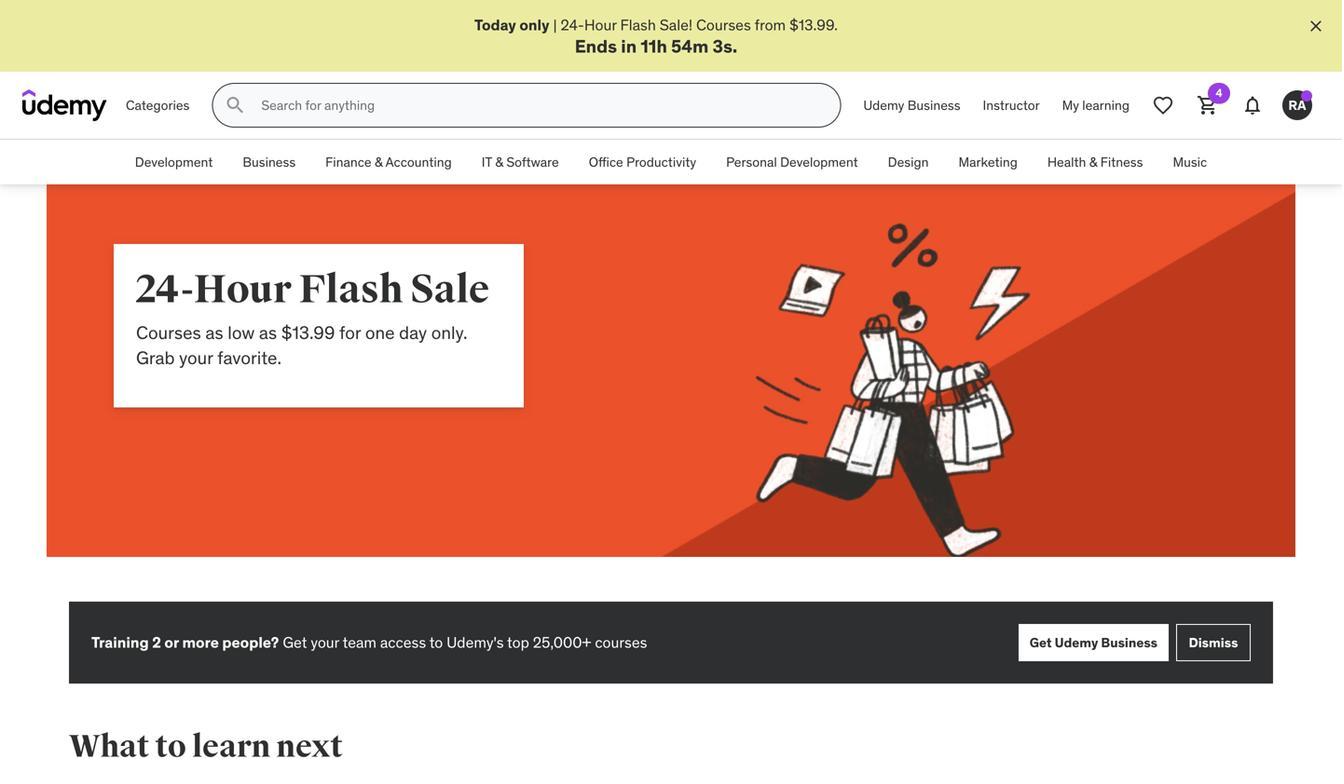 Task type: locate. For each thing, give the bounding box(es) containing it.
udemy
[[864, 97, 905, 114], [1055, 635, 1098, 651]]

as right low
[[259, 322, 277, 344]]

flash inside today only | 24-hour flash sale! courses from $13.99. ends in 11h 54m 3s .
[[620, 15, 656, 34]]

fitness
[[1101, 154, 1143, 170]]

24- up grab
[[136, 266, 194, 314]]

only.
[[431, 322, 467, 344]]

top
[[507, 633, 529, 653]]

24- right |
[[561, 15, 584, 34]]

1 horizontal spatial courses
[[696, 15, 751, 34]]

1 vertical spatial courses
[[136, 322, 201, 344]]

1 horizontal spatial development
[[780, 154, 858, 170]]

as
[[205, 322, 223, 344], [259, 322, 277, 344]]

business up design
[[908, 97, 961, 114]]

courses inside today only | 24-hour flash sale! courses from $13.99. ends in 11h 54m 3s .
[[696, 15, 751, 34]]

& inside the 'health & fitness' link
[[1090, 154, 1098, 170]]

dismiss
[[1189, 635, 1238, 651]]

health & fitness
[[1048, 154, 1143, 170]]

business down submit search icon
[[243, 154, 296, 170]]

0 vertical spatial flash
[[620, 15, 656, 34]]

business left dismiss
[[1101, 635, 1158, 651]]

0 horizontal spatial business
[[243, 154, 296, 170]]

learning
[[1083, 97, 1130, 114]]

personal
[[726, 154, 777, 170]]

courses
[[696, 15, 751, 34], [136, 322, 201, 344]]

it
[[482, 154, 492, 170]]

low
[[228, 322, 255, 344]]

0 vertical spatial udemy
[[864, 97, 905, 114]]

24-
[[561, 15, 584, 34], [136, 266, 194, 314]]

0 horizontal spatial as
[[205, 322, 223, 344]]

close image
[[1307, 17, 1326, 35]]

1 vertical spatial 24-
[[136, 266, 194, 314]]

1 vertical spatial hour
[[194, 266, 292, 314]]

.
[[733, 35, 738, 57]]

hour inside 24-hour flash sale courses as low as $13.99 for one day only. grab your favorite.
[[194, 266, 292, 314]]

flash inside 24-hour flash sale courses as low as $13.99 for one day only. grab your favorite.
[[299, 266, 403, 314]]

my learning link
[[1051, 83, 1141, 128]]

office
[[589, 154, 623, 170]]

software
[[506, 154, 559, 170]]

& right the it
[[495, 154, 503, 170]]

finance & accounting link
[[311, 140, 467, 185]]

in
[[621, 35, 637, 57]]

your
[[179, 347, 213, 369], [311, 633, 339, 653]]

hour
[[584, 15, 617, 34], [194, 266, 292, 314]]

flash
[[620, 15, 656, 34], [299, 266, 403, 314]]

1 development from the left
[[135, 154, 213, 170]]

1 horizontal spatial hour
[[584, 15, 617, 34]]

categories
[[126, 97, 190, 114]]

0 vertical spatial courses
[[696, 15, 751, 34]]

development
[[135, 154, 213, 170], [780, 154, 858, 170]]

1 vertical spatial udemy
[[1055, 635, 1098, 651]]

health & fitness link
[[1033, 140, 1158, 185]]

design link
[[873, 140, 944, 185]]

1 vertical spatial flash
[[299, 266, 403, 314]]

& inside finance & accounting link
[[375, 154, 383, 170]]

you have alerts image
[[1301, 91, 1313, 102]]

today
[[474, 15, 516, 34]]

development right personal
[[780, 154, 858, 170]]

finance
[[325, 154, 372, 170]]

music link
[[1158, 140, 1222, 185]]

& right "health"
[[1090, 154, 1098, 170]]

flash up in
[[620, 15, 656, 34]]

1 horizontal spatial as
[[259, 322, 277, 344]]

0 horizontal spatial courses
[[136, 322, 201, 344]]

& for accounting
[[375, 154, 383, 170]]

0 horizontal spatial 24-
[[136, 266, 194, 314]]

1 & from the left
[[375, 154, 383, 170]]

office productivity link
[[574, 140, 711, 185]]

hour up the ends
[[584, 15, 617, 34]]

categories button
[[115, 83, 201, 128]]

get udemy business link
[[1019, 625, 1169, 662]]

2 development from the left
[[780, 154, 858, 170]]

0 vertical spatial 24-
[[561, 15, 584, 34]]

& for fitness
[[1090, 154, 1098, 170]]

instructor link
[[972, 83, 1051, 128]]

ra
[[1289, 97, 1307, 114]]

productivity
[[627, 154, 696, 170]]

more
[[182, 633, 219, 653]]

4 link
[[1186, 83, 1230, 128]]

0 horizontal spatial development
[[135, 154, 213, 170]]

0 horizontal spatial flash
[[299, 266, 403, 314]]

25,000+
[[533, 633, 591, 653]]

& inside it & software link
[[495, 154, 503, 170]]

get
[[283, 633, 307, 653], [1030, 635, 1052, 651]]

udemy image
[[22, 90, 107, 121]]

1 horizontal spatial 24-
[[561, 15, 584, 34]]

0 horizontal spatial &
[[375, 154, 383, 170]]

1 horizontal spatial business
[[908, 97, 961, 114]]

hour up low
[[194, 266, 292, 314]]

0 horizontal spatial your
[[179, 347, 213, 369]]

2 vertical spatial business
[[1101, 635, 1158, 651]]

your left "team"
[[311, 633, 339, 653]]

marketing
[[959, 154, 1018, 170]]

3 & from the left
[[1090, 154, 1098, 170]]

my learning
[[1062, 97, 1130, 114]]

0 vertical spatial hour
[[584, 15, 617, 34]]

0 vertical spatial business
[[908, 97, 961, 114]]

your right grab
[[179, 347, 213, 369]]

1 horizontal spatial &
[[495, 154, 503, 170]]

2 horizontal spatial &
[[1090, 154, 1098, 170]]

$13.99
[[281, 322, 335, 344]]

business link
[[228, 140, 311, 185]]

ends
[[575, 35, 617, 57]]

courses up grab
[[136, 322, 201, 344]]

24- inside today only | 24-hour flash sale! courses from $13.99. ends in 11h 54m 3s .
[[561, 15, 584, 34]]

courses up .
[[696, 15, 751, 34]]

0 vertical spatial your
[[179, 347, 213, 369]]

1 vertical spatial your
[[311, 633, 339, 653]]

udemy business link
[[852, 83, 972, 128]]

2 as from the left
[[259, 322, 277, 344]]

health
[[1048, 154, 1086, 170]]

business
[[908, 97, 961, 114], [243, 154, 296, 170], [1101, 635, 1158, 651]]

1 horizontal spatial udemy
[[1055, 635, 1098, 651]]

0 horizontal spatial hour
[[194, 266, 292, 314]]

it & software
[[482, 154, 559, 170]]

2 & from the left
[[495, 154, 503, 170]]

& right finance
[[375, 154, 383, 170]]

development down the categories dropdown button
[[135, 154, 213, 170]]

1 horizontal spatial flash
[[620, 15, 656, 34]]

flash up for
[[299, 266, 403, 314]]

training 2 or more people? get your team access to udemy's top 25,000+ courses
[[91, 633, 647, 653]]

hour inside today only | 24-hour flash sale! courses from $13.99. ends in 11h 54m 3s .
[[584, 15, 617, 34]]

&
[[375, 154, 383, 170], [495, 154, 503, 170], [1090, 154, 1098, 170]]

as left low
[[205, 322, 223, 344]]



Task type: vqa. For each thing, say whether or not it's contained in the screenshot.
The Only.
yes



Task type: describe. For each thing, give the bounding box(es) containing it.
dismiss button
[[1176, 625, 1251, 662]]

notifications image
[[1242, 94, 1264, 117]]

training
[[91, 633, 149, 653]]

personal development
[[726, 154, 858, 170]]

it & software link
[[467, 140, 574, 185]]

ra link
[[1275, 83, 1320, 128]]

2 horizontal spatial business
[[1101, 635, 1158, 651]]

& for software
[[495, 154, 503, 170]]

or
[[164, 633, 179, 653]]

from
[[755, 15, 786, 34]]

1 horizontal spatial get
[[1030, 635, 1052, 651]]

sale
[[410, 266, 490, 314]]

team
[[343, 633, 377, 653]]

shopping cart with 4 items image
[[1197, 94, 1219, 117]]

your inside 24-hour flash sale courses as low as $13.99 for one day only. grab your favorite.
[[179, 347, 213, 369]]

24- inside 24-hour flash sale courses as low as $13.99 for one day only. grab your favorite.
[[136, 266, 194, 314]]

courses inside 24-hour flash sale courses as low as $13.99 for one day only. grab your favorite.
[[136, 322, 201, 344]]

only
[[520, 15, 550, 34]]

1 vertical spatial business
[[243, 154, 296, 170]]

24-hour flash sale courses as low as $13.99 for one day only. grab your favorite.
[[136, 266, 490, 369]]

music
[[1173, 154, 1207, 170]]

sale!
[[660, 15, 693, 34]]

finance & accounting
[[325, 154, 452, 170]]

$13.99.
[[790, 15, 838, 34]]

people?
[[222, 633, 279, 653]]

marketing link
[[944, 140, 1033, 185]]

courses
[[595, 633, 647, 653]]

favorite.
[[217, 347, 282, 369]]

office productivity
[[589, 154, 696, 170]]

to
[[429, 633, 443, 653]]

today only | 24-hour flash sale! courses from $13.99. ends in 11h 54m 3s .
[[474, 15, 838, 57]]

Search for anything text field
[[258, 90, 818, 121]]

one
[[365, 322, 395, 344]]

personal development link
[[711, 140, 873, 185]]

wishlist image
[[1152, 94, 1175, 117]]

4
[[1216, 86, 1223, 100]]

get udemy business
[[1030, 635, 1158, 651]]

submit search image
[[224, 94, 246, 117]]

my
[[1062, 97, 1079, 114]]

udemy's
[[447, 633, 504, 653]]

11h 54m 3s
[[641, 35, 733, 57]]

design
[[888, 154, 929, 170]]

instructor
[[983, 97, 1040, 114]]

grab
[[136, 347, 175, 369]]

|
[[553, 15, 557, 34]]

udemy business
[[864, 97, 961, 114]]

for
[[339, 322, 361, 344]]

1 as from the left
[[205, 322, 223, 344]]

day
[[399, 322, 427, 344]]

accounting
[[386, 154, 452, 170]]

2
[[152, 633, 161, 653]]

0 horizontal spatial udemy
[[864, 97, 905, 114]]

access
[[380, 633, 426, 653]]

development link
[[120, 140, 228, 185]]

1 horizontal spatial your
[[311, 633, 339, 653]]

0 horizontal spatial get
[[283, 633, 307, 653]]



